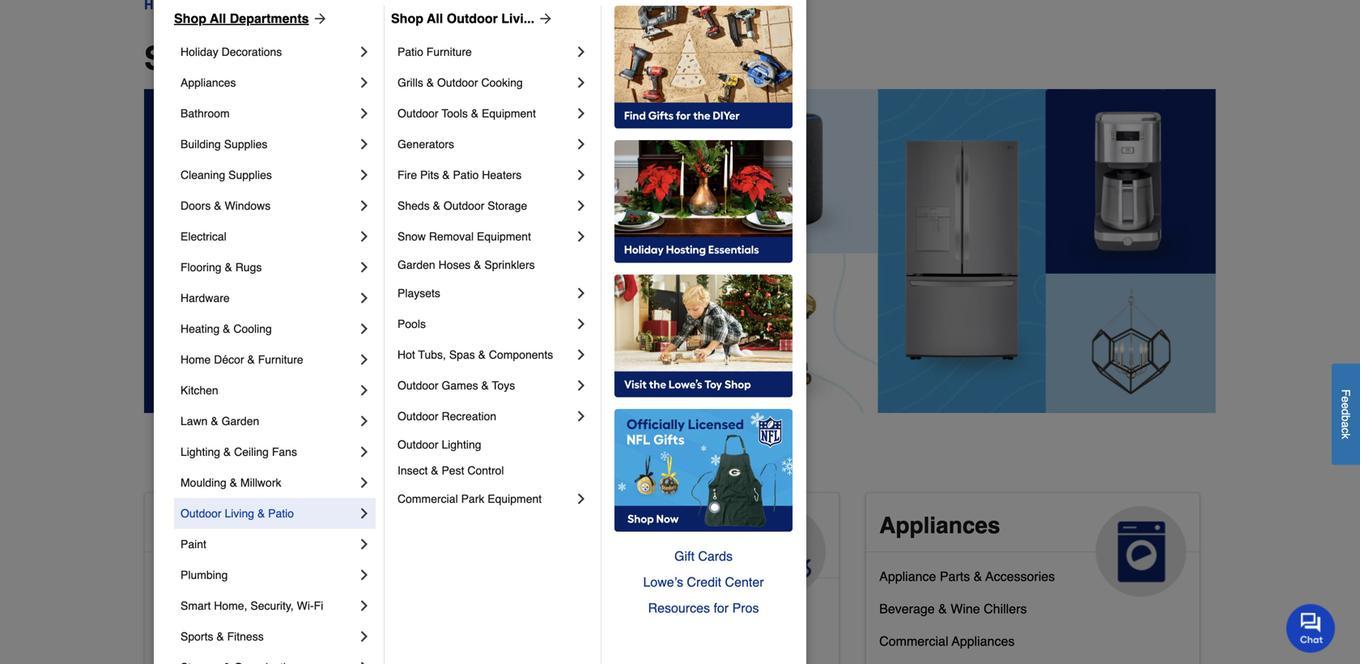 Task type: vqa. For each thing, say whether or not it's contained in the screenshot.
Officially Licensed N F L Gifts. Shop Now. IMAGE at bottom
yes



Task type: locate. For each thing, give the bounding box(es) containing it.
storage
[[488, 199, 527, 212]]

chevron right image for outdoor recreation
[[573, 408, 590, 424]]

supplies inside livestock supplies link
[[576, 595, 626, 610]]

e
[[1340, 396, 1353, 403], [1340, 403, 1353, 409]]

& left millwork
[[230, 476, 237, 489]]

all up patio furniture
[[427, 11, 443, 26]]

accessible for accessible entry & home
[[158, 634, 220, 649]]

arrow right image for shop all outdoor livi...
[[535, 11, 554, 27]]

living
[[225, 507, 254, 520]]

departments inside shop all departments link
[[230, 11, 309, 26]]

sports & fitness
[[181, 630, 264, 643]]

accessible bathroom link
[[158, 565, 280, 598]]

fire pits & patio heaters
[[398, 168, 522, 181]]

all up holiday decorations
[[210, 11, 226, 26]]

arrow right image inside shop all departments link
[[309, 11, 328, 27]]

pet beds, houses, & furniture link
[[519, 624, 694, 656]]

appliances link up chillers
[[867, 493, 1200, 597]]

0 horizontal spatial all
[[210, 11, 226, 26]]

2 shop from the left
[[391, 11, 424, 26]]

patio furniture link
[[398, 36, 573, 67]]

& left ceiling on the left
[[223, 445, 231, 458]]

officially licensed n f l gifts. shop now. image
[[615, 409, 793, 532]]

outdoor recreation link
[[398, 401, 573, 432]]

chevron right image for home décor & furniture
[[356, 351, 373, 368]]

accessories
[[986, 569, 1055, 584]]

shop all outdoor livi...
[[391, 11, 535, 26]]

for
[[714, 601, 729, 616]]

& inside animal & pet care
[[601, 513, 617, 539]]

snow
[[398, 230, 426, 243]]

all for departments
[[210, 11, 226, 26]]

0 vertical spatial departments
[[230, 11, 309, 26]]

2 horizontal spatial furniture
[[642, 627, 694, 642]]

accessible down smart
[[158, 634, 220, 649]]

supplies up the houses,
[[576, 595, 626, 610]]

chevron right image for plumbing
[[356, 567, 373, 583]]

games
[[442, 379, 478, 392]]

3 accessible from the top
[[158, 601, 220, 616]]

0 horizontal spatial arrow right image
[[309, 11, 328, 27]]

outdoor tools & equipment
[[398, 107, 536, 120]]

building supplies link
[[181, 129, 356, 160]]

appliances link
[[181, 67, 356, 98], [867, 493, 1200, 597]]

chevron right image for hot tubs, spas & components
[[573, 347, 590, 363]]

2 accessible from the top
[[158, 569, 220, 584]]

& right the pits
[[442, 168, 450, 181]]

outdoor up snow removal equipment
[[444, 199, 485, 212]]

equipment for park
[[488, 492, 542, 505]]

& left wine on the right of page
[[939, 601, 947, 616]]

1 vertical spatial furniture
[[258, 353, 303, 366]]

& right the lawn
[[211, 415, 218, 428]]

patio down moulding & millwork link
[[268, 507, 294, 520]]

appliances link down decorations
[[181, 67, 356, 98]]

supplies for cleaning supplies
[[229, 168, 272, 181]]

accessible for accessible bedroom
[[158, 601, 220, 616]]

accessible up sports
[[158, 601, 220, 616]]

departments
[[230, 11, 309, 26], [283, 40, 481, 77]]

shop up holiday
[[174, 11, 207, 26]]

commercial for commercial park equipment
[[398, 492, 458, 505]]

furniture up kitchen link
[[258, 353, 303, 366]]

pest
[[442, 464, 464, 477]]

grills
[[398, 76, 423, 89]]

bathroom up smart home, security, wi-fi
[[223, 569, 280, 584]]

arrow right image
[[309, 11, 328, 27], [535, 11, 554, 27]]

furniture inside 'pet beds, houses, & furniture' link
[[642, 627, 694, 642]]

4 accessible from the top
[[158, 634, 220, 649]]

smart
[[181, 599, 211, 612]]

& left toys
[[481, 379, 489, 392]]

& right spas
[[478, 348, 486, 361]]

building supplies
[[181, 138, 268, 151]]

accessible for accessible bathroom
[[158, 569, 220, 584]]

& inside grills & outdoor cooking link
[[427, 76, 434, 89]]

& right the décor
[[247, 353, 255, 366]]

& inside insect & pest control link
[[431, 464, 439, 477]]

1 horizontal spatial arrow right image
[[535, 11, 554, 27]]

playsets
[[398, 287, 441, 300]]

0 vertical spatial bathroom
[[181, 107, 230, 120]]

lawn
[[181, 415, 208, 428]]

chevron right image for building supplies
[[356, 136, 373, 152]]

lighting up moulding
[[181, 445, 220, 458]]

1 shop from the left
[[174, 11, 207, 26]]

& right living
[[257, 507, 265, 520]]

outdoor down grills
[[398, 107, 439, 120]]

appliances
[[181, 76, 236, 89], [880, 513, 1001, 539], [952, 634, 1015, 649]]

animal & pet care image
[[735, 506, 826, 597]]

chevron right image for holiday decorations
[[356, 44, 373, 60]]

supplies inside cleaning supplies 'link'
[[229, 168, 272, 181]]

& left rugs
[[225, 261, 232, 274]]

0 vertical spatial appliances link
[[181, 67, 356, 98]]

appliances up parts
[[880, 513, 1001, 539]]

1 e from the top
[[1340, 396, 1353, 403]]

shop all departments
[[174, 11, 309, 26]]

commercial
[[398, 492, 458, 505], [880, 634, 949, 649]]

arrow right image inside shop all outdoor livi... link
[[535, 11, 554, 27]]

2 horizontal spatial patio
[[453, 168, 479, 181]]

bathroom link
[[181, 98, 356, 129]]

patio up grills
[[398, 45, 423, 58]]

departments for shop all departments
[[230, 11, 309, 26]]

equipment inside outdoor tools & equipment link
[[482, 107, 536, 120]]

1 horizontal spatial all
[[234, 40, 274, 77]]

cleaning supplies
[[181, 168, 272, 181]]

0 vertical spatial garden
[[398, 258, 435, 271]]

home down 'security,'
[[270, 634, 304, 649]]

outdoor recreation
[[398, 410, 497, 423]]

grills & outdoor cooking
[[398, 76, 523, 89]]

supplies up cleaning supplies
[[224, 138, 268, 151]]

outdoor inside "link"
[[181, 507, 222, 520]]

chevron right image for moulding & millwork
[[356, 475, 373, 491]]

commercial inside "link"
[[880, 634, 949, 649]]

e up b
[[1340, 403, 1353, 409]]

appliances down holiday
[[181, 76, 236, 89]]

equipment
[[482, 107, 536, 120], [477, 230, 531, 243], [488, 492, 542, 505]]

supplies inside "building supplies" link
[[224, 138, 268, 151]]

2 vertical spatial patio
[[268, 507, 294, 520]]

1 horizontal spatial commercial
[[880, 634, 949, 649]]

& inside accessible entry & home link
[[257, 634, 266, 649]]

& right the houses,
[[630, 627, 638, 642]]

& inside the fire pits & patio heaters link
[[442, 168, 450, 181]]

arrow right image up shop all departments
[[309, 11, 328, 27]]

chevron right image for cleaning supplies
[[356, 167, 373, 183]]

patio up sheds & outdoor storage
[[453, 168, 479, 181]]

equipment down cooking
[[482, 107, 536, 120]]

décor
[[214, 353, 244, 366]]

arrow right image up patio furniture link
[[535, 11, 554, 27]]

furniture inside home décor & furniture link
[[258, 353, 303, 366]]

1 horizontal spatial furniture
[[427, 45, 472, 58]]

2 arrow right image from the left
[[535, 11, 554, 27]]

playsets link
[[398, 278, 573, 309]]

1 horizontal spatial lighting
[[442, 438, 481, 451]]

accessible up smart
[[158, 569, 220, 584]]

0 horizontal spatial shop
[[174, 11, 207, 26]]

paint
[[181, 538, 206, 551]]

& inside sheds & outdoor storage 'link'
[[433, 199, 441, 212]]

& right tools
[[471, 107, 479, 120]]

entry
[[223, 634, 254, 649]]

shop up patio furniture
[[391, 11, 424, 26]]

supplies for building supplies
[[224, 138, 268, 151]]

recreation
[[442, 410, 497, 423]]

outdoor lighting link
[[398, 432, 590, 458]]

& right doors
[[214, 199, 222, 212]]

gift cards
[[675, 549, 733, 564]]

1 horizontal spatial pet
[[623, 513, 659, 539]]

chevron right image
[[573, 75, 590, 91], [573, 105, 590, 121], [356, 136, 373, 152], [356, 198, 373, 214], [573, 198, 590, 214], [356, 228, 373, 245], [356, 290, 373, 306], [356, 321, 373, 337], [573, 347, 590, 363], [573, 377, 590, 394], [356, 413, 373, 429], [356, 598, 373, 614], [356, 628, 373, 645], [356, 659, 373, 664]]

accessible home
[[158, 513, 346, 539]]

chevron right image for grills & outdoor cooking
[[573, 75, 590, 91]]

0 horizontal spatial appliances link
[[181, 67, 356, 98]]

equipment up sprinklers
[[477, 230, 531, 243]]

1 vertical spatial garden
[[222, 415, 259, 428]]

bathroom up building
[[181, 107, 230, 120]]

lighting & ceiling fans
[[181, 445, 297, 458]]

& right the 'hoses'
[[474, 258, 481, 271]]

commercial down beverage at the right
[[880, 634, 949, 649]]

outdoor tools & equipment link
[[398, 98, 573, 129]]

equipment down insect & pest control link at the bottom left of the page
[[488, 492, 542, 505]]

appliances inside "link"
[[952, 634, 1015, 649]]

sports & fitness link
[[181, 621, 356, 652]]

2 horizontal spatial all
[[427, 11, 443, 26]]

all
[[210, 11, 226, 26], [427, 11, 443, 26], [234, 40, 274, 77]]

0 vertical spatial pet
[[623, 513, 659, 539]]

0 vertical spatial commercial
[[398, 492, 458, 505]]

0 vertical spatial appliances
[[181, 76, 236, 89]]

accessible entry & home
[[158, 634, 304, 649]]

f e e d b a c k button
[[1332, 364, 1361, 465]]

outdoor up outdoor lighting
[[398, 410, 439, 423]]

1 horizontal spatial garden
[[398, 258, 435, 271]]

1 vertical spatial home
[[283, 513, 346, 539]]

pits
[[420, 168, 439, 181]]

1 vertical spatial equipment
[[477, 230, 531, 243]]

commercial inside "link"
[[398, 492, 458, 505]]

pet beds, houses, & furniture
[[519, 627, 694, 642]]

1 vertical spatial departments
[[283, 40, 481, 77]]

equipment inside commercial park equipment "link"
[[488, 492, 542, 505]]

center
[[725, 575, 764, 590]]

pet left beds,
[[519, 627, 538, 642]]

moulding & millwork
[[181, 476, 281, 489]]

all down shop all departments link
[[234, 40, 274, 77]]

lowe's credit center link
[[615, 569, 793, 595]]

commercial down insect
[[398, 492, 458, 505]]

sprinklers
[[485, 258, 535, 271]]

furniture up grills & outdoor cooking
[[427, 45, 472, 58]]

& down accessible bedroom link
[[217, 630, 224, 643]]

& right 'animal'
[[601, 513, 617, 539]]

appliances down wine on the right of page
[[952, 634, 1015, 649]]

2 vertical spatial appliances
[[952, 634, 1015, 649]]

pet
[[623, 513, 659, 539], [519, 627, 538, 642]]

1 horizontal spatial shop
[[391, 11, 424, 26]]

cleaning supplies link
[[181, 160, 356, 190]]

1 vertical spatial patio
[[453, 168, 479, 181]]

0 horizontal spatial furniture
[[258, 353, 303, 366]]

heating & cooling link
[[181, 313, 356, 344]]

beverage
[[880, 601, 935, 616]]

arrow right image for shop all departments
[[309, 11, 328, 27]]

0 horizontal spatial lighting
[[181, 445, 220, 458]]

& right entry
[[257, 634, 266, 649]]

garden
[[398, 258, 435, 271], [222, 415, 259, 428]]

2 vertical spatial furniture
[[642, 627, 694, 642]]

outdoor games & toys link
[[398, 370, 573, 401]]

fans
[[272, 445, 297, 458]]

2 vertical spatial supplies
[[576, 595, 626, 610]]

tools
[[442, 107, 468, 120]]

outdoor games & toys
[[398, 379, 515, 392]]

patio inside "link"
[[268, 507, 294, 520]]

0 horizontal spatial patio
[[268, 507, 294, 520]]

& left pest
[[431, 464, 439, 477]]

&
[[427, 76, 434, 89], [471, 107, 479, 120], [442, 168, 450, 181], [214, 199, 222, 212], [433, 199, 441, 212], [474, 258, 481, 271], [225, 261, 232, 274], [223, 322, 230, 335], [478, 348, 486, 361], [247, 353, 255, 366], [481, 379, 489, 392], [211, 415, 218, 428], [223, 445, 231, 458], [431, 464, 439, 477], [230, 476, 237, 489], [257, 507, 265, 520], [601, 513, 617, 539], [974, 569, 983, 584], [939, 601, 947, 616], [630, 627, 638, 642], [217, 630, 224, 643], [257, 634, 266, 649]]

all for outdoor
[[427, 11, 443, 26]]

0 vertical spatial home
[[181, 353, 211, 366]]

animal & pet care link
[[506, 493, 839, 597]]

garden up playsets
[[398, 258, 435, 271]]

0 horizontal spatial pet
[[519, 627, 538, 642]]

outdoor up tools
[[437, 76, 478, 89]]

chevron right image for lighting & ceiling fans
[[356, 444, 373, 460]]

1 vertical spatial appliances link
[[867, 493, 1200, 597]]

& inside outdoor tools & equipment link
[[471, 107, 479, 120]]

shop
[[174, 11, 207, 26], [391, 11, 424, 26]]

1 vertical spatial pet
[[519, 627, 538, 642]]

furniture down resources
[[642, 627, 694, 642]]

0 vertical spatial furniture
[[427, 45, 472, 58]]

pet up the lowe's
[[623, 513, 659, 539]]

1 horizontal spatial patio
[[398, 45, 423, 58]]

chevron right image
[[356, 44, 373, 60], [573, 44, 590, 60], [356, 75, 373, 91], [356, 105, 373, 121], [573, 136, 590, 152], [356, 167, 373, 183], [573, 167, 590, 183], [573, 228, 590, 245], [356, 259, 373, 275], [573, 285, 590, 301], [573, 316, 590, 332], [356, 351, 373, 368], [356, 382, 373, 398], [573, 408, 590, 424], [356, 444, 373, 460], [356, 475, 373, 491], [573, 491, 590, 507], [356, 505, 373, 522], [356, 536, 373, 552], [356, 567, 373, 583]]

& right parts
[[974, 569, 983, 584]]

accessible bathroom
[[158, 569, 280, 584]]

f e e d b a c k
[[1340, 389, 1353, 439]]

accessible entry & home link
[[158, 630, 304, 662]]

outdoor down hot
[[398, 379, 439, 392]]

f
[[1340, 389, 1353, 396]]

patio for fire pits & patio heaters
[[453, 168, 479, 181]]

0 vertical spatial equipment
[[482, 107, 536, 120]]

outdoor down moulding
[[181, 507, 222, 520]]

home down moulding & millwork link
[[283, 513, 346, 539]]

1 vertical spatial bathroom
[[223, 569, 280, 584]]

chevron right image for generators
[[573, 136, 590, 152]]

1 horizontal spatial appliances link
[[867, 493, 1200, 597]]

livestock
[[519, 595, 573, 610]]

& inside home décor & furniture link
[[247, 353, 255, 366]]

2 vertical spatial home
[[270, 634, 304, 649]]

1 vertical spatial appliances
[[880, 513, 1001, 539]]

bedroom
[[223, 601, 276, 616]]

garden hoses & sprinklers link
[[398, 252, 590, 278]]

lowe's
[[643, 575, 684, 590]]

1 accessible from the top
[[158, 513, 276, 539]]

1 vertical spatial commercial
[[880, 634, 949, 649]]

& inside appliance parts & accessories link
[[974, 569, 983, 584]]

equipment inside the snow removal equipment link
[[477, 230, 531, 243]]

e up d
[[1340, 396, 1353, 403]]

1 arrow right image from the left
[[309, 11, 328, 27]]

0 horizontal spatial commercial
[[398, 492, 458, 505]]

& inside sports & fitness link
[[217, 630, 224, 643]]

equipment for removal
[[477, 230, 531, 243]]

accessible down moulding
[[158, 513, 276, 539]]

& right grills
[[427, 76, 434, 89]]

1 vertical spatial supplies
[[229, 168, 272, 181]]

& right sheds
[[433, 199, 441, 212]]

credit
[[687, 575, 722, 590]]

2 vertical spatial equipment
[[488, 492, 542, 505]]

& left the cooling
[[223, 322, 230, 335]]

pet inside animal & pet care
[[623, 513, 659, 539]]

lighting up pest
[[442, 438, 481, 451]]

gift cards link
[[615, 543, 793, 569]]

supplies up windows
[[229, 168, 272, 181]]

garden up "lighting & ceiling fans"
[[222, 415, 259, 428]]

home up kitchen
[[181, 353, 211, 366]]

0 vertical spatial supplies
[[224, 138, 268, 151]]

chevron right image for lawn & garden
[[356, 413, 373, 429]]

& inside lighting & ceiling fans link
[[223, 445, 231, 458]]



Task type: describe. For each thing, give the bounding box(es) containing it.
chevron right image for outdoor games & toys
[[573, 377, 590, 394]]

shop for shop all outdoor livi...
[[391, 11, 424, 26]]

chat invite button image
[[1287, 603, 1336, 653]]

toys
[[492, 379, 515, 392]]

grills & outdoor cooking link
[[398, 67, 573, 98]]

supplies for livestock supplies
[[576, 595, 626, 610]]

resources for pros
[[648, 601, 759, 616]]

accessible bedroom
[[158, 601, 276, 616]]

patio for outdoor living & patio
[[268, 507, 294, 520]]

holiday decorations
[[181, 45, 282, 58]]

chevron right image for smart home, security, wi-fi
[[356, 598, 373, 614]]

& inside outdoor games & toys 'link'
[[481, 379, 489, 392]]

hot tubs, spas & components
[[398, 348, 553, 361]]

0 vertical spatial patio
[[398, 45, 423, 58]]

moulding
[[181, 476, 227, 489]]

& inside doors & windows link
[[214, 199, 222, 212]]

hot
[[398, 348, 415, 361]]

chevron right image for pools
[[573, 316, 590, 332]]

outdoor inside 'link'
[[398, 379, 439, 392]]

care
[[519, 539, 569, 564]]

doors & windows link
[[181, 190, 356, 221]]

0 horizontal spatial garden
[[222, 415, 259, 428]]

chevron right image for kitchen
[[356, 382, 373, 398]]

lawn & garden link
[[181, 406, 356, 437]]

chevron right image for paint
[[356, 536, 373, 552]]

flooring & rugs
[[181, 261, 262, 274]]

chevron right image for snow removal equipment
[[573, 228, 590, 245]]

2 e from the top
[[1340, 403, 1353, 409]]

lawn & garden
[[181, 415, 259, 428]]

decorations
[[222, 45, 282, 58]]

electrical
[[181, 230, 227, 243]]

hoses
[[439, 258, 471, 271]]

appliances image
[[1096, 506, 1187, 597]]

departments for shop all departments
[[283, 40, 481, 77]]

livestock supplies link
[[519, 591, 626, 624]]

hardware
[[181, 292, 230, 305]]

chevron right image for patio furniture
[[573, 44, 590, 60]]

shop for shop all departments
[[174, 11, 207, 26]]

chillers
[[984, 601, 1027, 616]]

beds,
[[542, 627, 575, 642]]

windows
[[225, 199, 271, 212]]

& inside flooring & rugs link
[[225, 261, 232, 274]]

& inside lawn & garden link
[[211, 415, 218, 428]]

commercial for commercial appliances
[[880, 634, 949, 649]]

shop all departments link
[[174, 9, 328, 28]]

animal & pet care
[[519, 513, 659, 564]]

generators link
[[398, 129, 573, 160]]

heaters
[[482, 168, 522, 181]]

commercial park equipment link
[[398, 483, 573, 514]]

kitchen link
[[181, 375, 356, 406]]

smart home, security, wi-fi link
[[181, 590, 356, 621]]

doors & windows
[[181, 199, 271, 212]]

accessible for accessible home
[[158, 513, 276, 539]]

spas
[[449, 348, 475, 361]]

appliance
[[880, 569, 937, 584]]

& inside moulding & millwork link
[[230, 476, 237, 489]]

snow removal equipment
[[398, 230, 531, 243]]

insect & pest control
[[398, 464, 504, 477]]

insect
[[398, 464, 428, 477]]

chevron right image for sheds & outdoor storage
[[573, 198, 590, 214]]

chevron right image for electrical
[[356, 228, 373, 245]]

& inside the outdoor living & patio "link"
[[257, 507, 265, 520]]

moulding & millwork link
[[181, 467, 356, 498]]

holiday hosting essentials. image
[[615, 140, 793, 263]]

chevron right image for bathroom
[[356, 105, 373, 121]]

accessible home image
[[375, 506, 465, 597]]

lowe's credit center
[[643, 575, 764, 590]]

outdoor up insect
[[398, 438, 439, 451]]

chevron right image for outdoor living & patio
[[356, 505, 373, 522]]

chevron right image for outdoor tools & equipment
[[573, 105, 590, 121]]

kitchen
[[181, 384, 218, 397]]

hot tubs, spas & components link
[[398, 339, 573, 370]]

flooring & rugs link
[[181, 252, 356, 283]]

k
[[1340, 433, 1353, 439]]

shop
[[144, 40, 225, 77]]

outdoor living & patio
[[181, 507, 294, 520]]

chevron right image for appliances
[[356, 75, 373, 91]]

& inside heating & cooling link
[[223, 322, 230, 335]]

& inside garden hoses & sprinklers link
[[474, 258, 481, 271]]

cards
[[698, 549, 733, 564]]

commercial appliances
[[880, 634, 1015, 649]]

& inside 'pet beds, houses, & furniture' link
[[630, 627, 638, 642]]

resources for pros link
[[615, 595, 793, 621]]

& inside hot tubs, spas & components link
[[478, 348, 486, 361]]

park
[[461, 492, 485, 505]]

rugs
[[235, 261, 262, 274]]

resources
[[648, 601, 710, 616]]

snow removal equipment link
[[398, 221, 573, 252]]

electrical link
[[181, 221, 356, 252]]

pros
[[733, 601, 759, 616]]

home décor & furniture link
[[181, 344, 356, 375]]

& inside beverage & wine chillers link
[[939, 601, 947, 616]]

ceiling
[[234, 445, 269, 458]]

chevron right image for hardware
[[356, 290, 373, 306]]

chevron right image for heating & cooling
[[356, 321, 373, 337]]

wine
[[951, 601, 980, 616]]

enjoy savings year-round. no matter what you're shopping for, find what you need at a great price. image
[[144, 89, 1216, 413]]

livi...
[[502, 11, 535, 26]]

a
[[1340, 422, 1353, 428]]

chevron right image for sports & fitness
[[356, 628, 373, 645]]

home décor & furniture
[[181, 353, 303, 366]]

commercial park equipment
[[398, 492, 542, 505]]

wi-
[[297, 599, 314, 612]]

find gifts for the diyer. image
[[615, 6, 793, 129]]

b
[[1340, 415, 1353, 422]]

chevron right image for commercial park equipment
[[573, 491, 590, 507]]

beverage & wine chillers
[[880, 601, 1027, 616]]

appliance parts & accessories
[[880, 569, 1055, 584]]

outdoor lighting
[[398, 438, 481, 451]]

sheds
[[398, 199, 430, 212]]

chevron right image for fire pits & patio heaters
[[573, 167, 590, 183]]

holiday decorations link
[[181, 36, 356, 67]]

parts
[[940, 569, 970, 584]]

visit the lowe's toy shop. image
[[615, 275, 793, 398]]

generators
[[398, 138, 454, 151]]

cooling
[[234, 322, 272, 335]]

pools
[[398, 317, 426, 330]]

building
[[181, 138, 221, 151]]

outdoor up patio furniture link
[[447, 11, 498, 26]]

houses,
[[579, 627, 626, 642]]

cleaning
[[181, 168, 225, 181]]

heating & cooling
[[181, 322, 272, 335]]

plumbing
[[181, 569, 228, 581]]

chevron right image for doors & windows
[[356, 198, 373, 214]]

outdoor inside 'link'
[[444, 199, 485, 212]]

d
[[1340, 409, 1353, 415]]

home,
[[214, 599, 247, 612]]

appliance parts & accessories link
[[880, 565, 1055, 598]]

chevron right image for playsets
[[573, 285, 590, 301]]

outdoor living & patio link
[[181, 498, 356, 529]]

chevron right image for flooring & rugs
[[356, 259, 373, 275]]

furniture inside patio furniture link
[[427, 45, 472, 58]]

heating
[[181, 322, 220, 335]]



